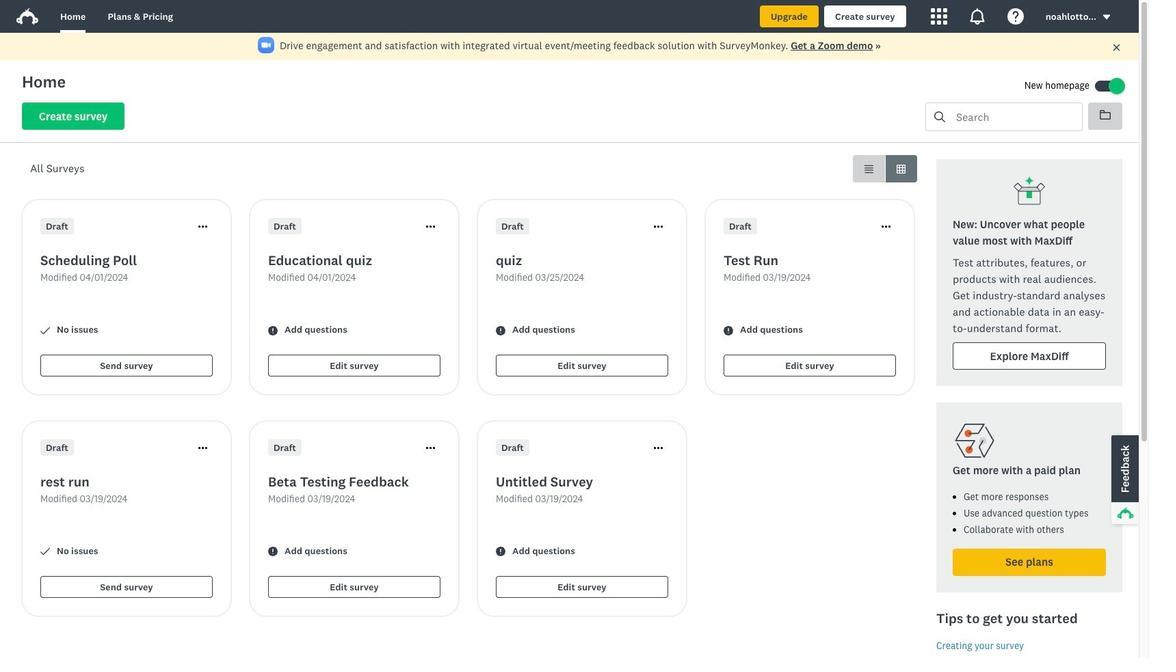 Task type: vqa. For each thing, say whether or not it's contained in the screenshot.
SurveyMonkey Logo
no



Task type: locate. For each thing, give the bounding box(es) containing it.
dropdown arrow icon image
[[1102, 12, 1112, 22], [1103, 15, 1110, 20]]

group
[[853, 155, 917, 183]]

brand logo image
[[16, 5, 38, 27], [16, 8, 38, 25]]

search image
[[934, 111, 945, 122], [934, 111, 945, 122]]

notification center icon image
[[969, 8, 985, 25]]

folders image
[[1100, 110, 1111, 120]]

folders image
[[1100, 109, 1111, 120]]

1 vertical spatial warning image
[[496, 548, 505, 557]]

max diff icon image
[[1013, 176, 1046, 209]]

Search text field
[[945, 103, 1082, 131]]

warning image
[[724, 326, 733, 336], [496, 548, 505, 557]]

0 horizontal spatial warning image
[[496, 548, 505, 557]]

warning image
[[268, 326, 278, 336], [496, 326, 505, 336], [268, 548, 278, 557]]

1 brand logo image from the top
[[16, 5, 38, 27]]

products icon image
[[931, 8, 947, 25], [931, 8, 947, 25]]

0 vertical spatial warning image
[[724, 326, 733, 336]]



Task type: describe. For each thing, give the bounding box(es) containing it.
help icon image
[[1007, 8, 1024, 25]]

response based pricing icon image
[[953, 419, 997, 463]]

no issues image
[[40, 326, 50, 336]]

2 brand logo image from the top
[[16, 8, 38, 25]]

no issues image
[[40, 548, 50, 557]]

1 horizontal spatial warning image
[[724, 326, 733, 336]]

x image
[[1112, 43, 1121, 52]]



